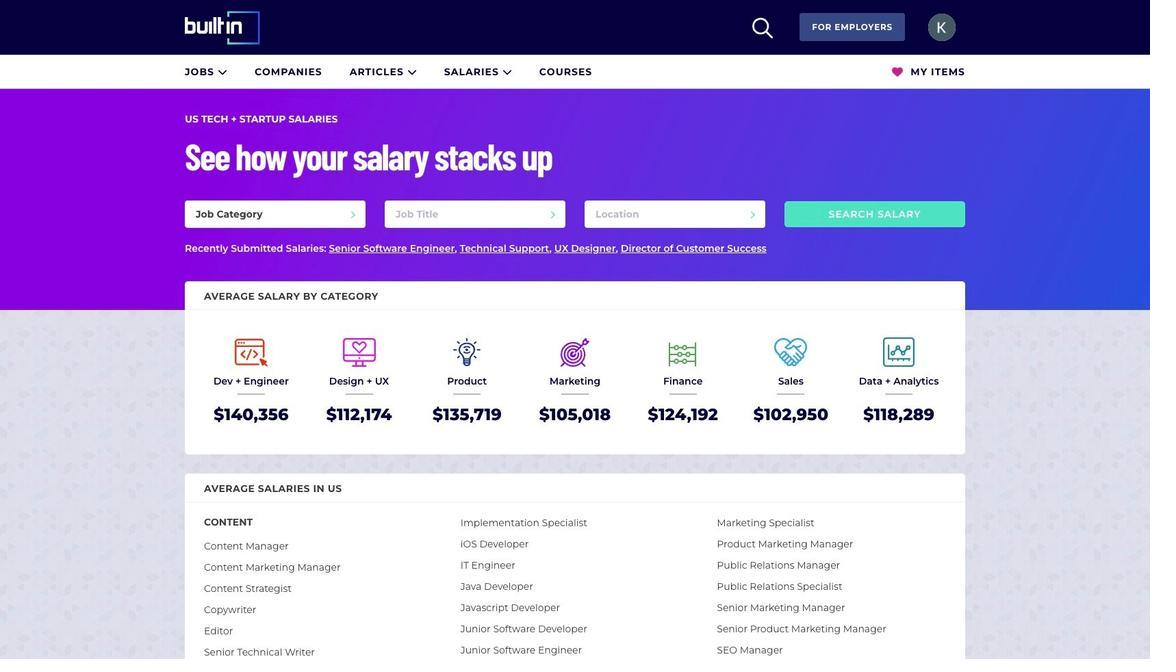 Task type: locate. For each thing, give the bounding box(es) containing it.
icon image
[[753, 18, 774, 38], [893, 67, 904, 78], [218, 67, 227, 76], [407, 67, 417, 76], [503, 67, 512, 76]]

built in national image
[[185, 11, 280, 44]]



